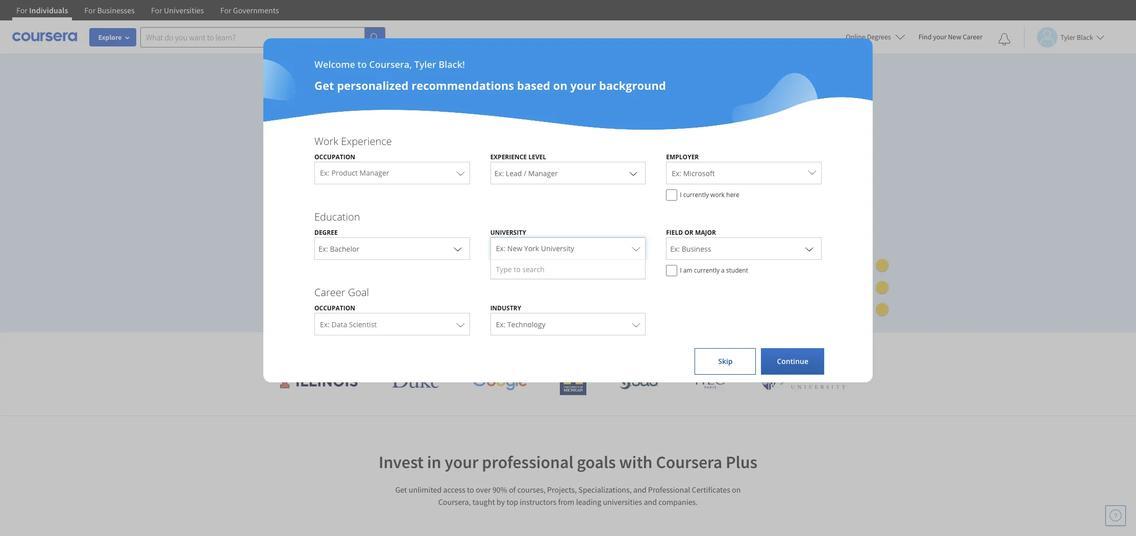 Task type: locate. For each thing, give the bounding box(es) containing it.
your up over
[[445, 451, 479, 473]]

on inside "get unlimited access to over 90% of courses, projects, specializations, and professional certificates on coursera, taught by top instructors from leading universities and companies."
[[732, 485, 741, 495]]

ex: left product
[[320, 168, 330, 178]]

world-
[[415, 141, 448, 156]]

I currently work here checkbox
[[666, 189, 678, 201]]

courses, up instructors
[[518, 485, 546, 495]]

on
[[553, 78, 568, 93], [558, 141, 572, 156], [732, 485, 741, 495]]

ex: inside education element
[[496, 244, 506, 253]]

with right companies on the bottom right
[[666, 340, 690, 357]]

1 horizontal spatial chevron down image
[[804, 243, 816, 255]]

1 horizontal spatial experience
[[491, 153, 527, 161]]

coursera up professional
[[656, 451, 723, 473]]

in
[[575, 159, 585, 174], [427, 451, 441, 473]]

based
[[517, 78, 550, 93]]

chevron down image inside work experience element
[[628, 167, 640, 179]]

chevron down image
[[628, 167, 640, 179], [804, 243, 816, 255]]

0 horizontal spatial coursera,
[[369, 58, 412, 70]]

for left individuals
[[16, 5, 28, 15]]

ex: left data
[[320, 320, 330, 329]]

leading down specializations,
[[576, 497, 602, 507]]

0 vertical spatial chevron down image
[[628, 167, 640, 179]]

get for welcome
[[315, 78, 334, 93]]

start
[[289, 250, 306, 261]]

on right based in the left of the page
[[553, 78, 568, 93]]

0 horizontal spatial universities
[[507, 340, 572, 357]]

to right type
[[514, 265, 521, 274]]

0 vertical spatial plus
[[749, 340, 773, 357]]

continue
[[777, 356, 809, 366]]

2 i from the top
[[680, 266, 682, 275]]

i inside work experience element
[[680, 190, 682, 199]]

projects,
[[272, 159, 317, 174]]

1 vertical spatial universities
[[603, 497, 642, 507]]

york
[[524, 244, 539, 253]]

industry
[[491, 304, 521, 313]]

access left over
[[444, 485, 466, 495]]

i am currently a student
[[680, 266, 749, 275]]

0 horizontal spatial career
[[315, 285, 345, 299]]

new left york
[[508, 244, 523, 253]]

0 vertical spatial access
[[326, 141, 360, 156]]

2 for from the left
[[84, 5, 96, 15]]

new
[[949, 32, 962, 41], [508, 244, 523, 253]]

coursera, up personalized
[[369, 58, 412, 70]]

access up job-
[[326, 141, 360, 156]]

1 i from the top
[[680, 190, 682, 199]]

for left governments
[[220, 5, 232, 15]]

1 vertical spatial university
[[541, 244, 575, 253]]

coursera
[[693, 340, 746, 357], [656, 451, 723, 473]]

1 horizontal spatial universities
[[603, 497, 642, 507]]

0 vertical spatial get
[[315, 78, 334, 93]]

and down professional
[[644, 497, 657, 507]]

unlimited
[[272, 141, 323, 156]]

for for individuals
[[16, 5, 28, 15]]

university of michigan image
[[560, 367, 587, 395]]

for
[[16, 5, 28, 15], [84, 5, 96, 15], [151, 5, 162, 15], [220, 5, 232, 15]]

I am currently a student checkbox
[[666, 265, 678, 276]]

specializations,
[[579, 485, 632, 495]]

7,000+
[[377, 141, 412, 156]]

get
[[315, 78, 334, 93], [395, 485, 407, 495]]

0 vertical spatial currently
[[684, 190, 709, 199]]

1 vertical spatial on
[[558, 141, 572, 156]]

0 vertical spatial with
[[666, 340, 690, 357]]

university
[[491, 228, 526, 237], [541, 244, 575, 253]]

1 vertical spatial with
[[620, 451, 653, 473]]

access inside unlimited access to 7,000+ world-class courses, hands-on projects, and job-ready certificate programs—all included in your subscription
[[326, 141, 360, 156]]

type
[[496, 265, 512, 274]]

work experience
[[315, 134, 392, 148]]

for individuals
[[16, 5, 68, 15]]

2 occupation from the top
[[315, 304, 355, 313]]

occupation down work
[[315, 153, 355, 161]]

tyler
[[414, 58, 436, 70]]

1 vertical spatial coursera,
[[438, 497, 471, 507]]

1 horizontal spatial in
[[575, 159, 585, 174]]

ex: product manager
[[320, 168, 389, 178]]

to
[[358, 58, 367, 70], [363, 141, 374, 156], [514, 265, 521, 274], [467, 485, 474, 495]]

currently left a
[[694, 266, 720, 275]]

2 vertical spatial on
[[732, 485, 741, 495]]

0 vertical spatial on
[[553, 78, 568, 93]]

0 horizontal spatial in
[[427, 451, 441, 473]]

courses,
[[476, 141, 520, 156], [518, 485, 546, 495]]

1 horizontal spatial university
[[541, 244, 575, 253]]

career left goal
[[315, 285, 345, 299]]

universities
[[507, 340, 572, 357], [603, 497, 642, 507]]

ex: down the employer
[[672, 169, 682, 178]]

occupation up data
[[315, 304, 355, 313]]

in up unlimited
[[427, 451, 441, 473]]

taught
[[473, 497, 495, 507]]

0 vertical spatial leading
[[462, 340, 504, 357]]

i left am
[[680, 266, 682, 275]]

occupation inside work experience element
[[315, 153, 355, 161]]

3 for from the left
[[151, 5, 162, 15]]

skip button
[[695, 348, 756, 375]]

coursera, inside "get unlimited access to over 90% of courses, projects, specializations, and professional certificates on coursera, taught by top instructors from leading universities and companies."
[[438, 497, 471, 507]]

1 horizontal spatial get
[[395, 485, 407, 495]]

coursera, inside onboardingmodal dialog
[[369, 58, 412, 70]]

leading up google image
[[462, 340, 504, 357]]

help center image
[[1110, 510, 1122, 522]]

to up the ready
[[363, 141, 374, 156]]

plus up certificates
[[726, 451, 758, 473]]

employer
[[666, 153, 699, 161]]

hec paris image
[[692, 371, 727, 392]]

ex: microsoft
[[672, 169, 715, 178]]

for businesses
[[84, 5, 135, 15]]

0 horizontal spatial university
[[491, 228, 526, 237]]

on right certificates
[[732, 485, 741, 495]]

chevron down image inside education element
[[804, 243, 816, 255]]

None search field
[[140, 27, 386, 47]]

universities down technology
[[507, 340, 572, 357]]

0 horizontal spatial new
[[508, 244, 523, 253]]

0 horizontal spatial get
[[315, 78, 334, 93]]

your down projects,
[[272, 177, 296, 192]]

1 vertical spatial currently
[[694, 266, 720, 275]]

find your new career link
[[914, 31, 988, 43]]

experience up the ready
[[341, 134, 392, 148]]

free
[[329, 250, 345, 261]]

0 vertical spatial experience
[[341, 134, 392, 148]]

on inside unlimited access to 7,000+ world-class courses, hands-on projects, and job-ready certificate programs—all included in your subscription
[[558, 141, 572, 156]]

leading
[[462, 340, 504, 357], [576, 497, 602, 507]]

individuals
[[29, 5, 68, 15]]

and
[[320, 159, 340, 174], [575, 340, 597, 357], [634, 485, 647, 495], [644, 497, 657, 507]]

currently inside work experience element
[[684, 190, 709, 199]]

1 vertical spatial get
[[395, 485, 407, 495]]

1 vertical spatial new
[[508, 244, 523, 253]]

recommendations
[[412, 78, 514, 93]]

anytime
[[340, 227, 369, 237]]

and up 'university of michigan' image
[[575, 340, 597, 357]]

new right find
[[949, 32, 962, 41]]

1 horizontal spatial coursera,
[[438, 497, 471, 507]]

experience
[[341, 134, 392, 148], [491, 153, 527, 161]]

new inside education element
[[508, 244, 523, 253]]

0 vertical spatial courses,
[[476, 141, 520, 156]]

0 vertical spatial new
[[949, 32, 962, 41]]

get down welcome
[[315, 78, 334, 93]]

1 vertical spatial access
[[444, 485, 466, 495]]

to left over
[[467, 485, 474, 495]]

courses, up programs—all
[[476, 141, 520, 156]]

occupation inside career goal element
[[315, 304, 355, 313]]

to inside unlimited access to 7,000+ world-class courses, hands-on projects, and job-ready certificate programs—all included in your subscription
[[363, 141, 374, 156]]

coursera plus image
[[272, 94, 428, 109]]

ex:
[[320, 168, 330, 178], [672, 169, 682, 178], [496, 244, 506, 253], [320, 320, 330, 329], [496, 320, 506, 329]]

your inside onboardingmodal dialog
[[571, 78, 596, 93]]

i inside education element
[[680, 266, 682, 275]]

your inside unlimited access to 7,000+ world-class courses, hands-on projects, and job-ready certificate programs—all included in your subscription
[[272, 177, 296, 192]]

hands-
[[522, 141, 558, 156]]

courses, inside unlimited access to 7,000+ world-class courses, hands-on projects, and job-ready certificate programs—all included in your subscription
[[476, 141, 520, 156]]

career left show notifications icon
[[963, 32, 983, 41]]

1 vertical spatial chevron down image
[[804, 243, 816, 255]]

0 horizontal spatial chevron down image
[[628, 167, 640, 179]]

0 vertical spatial coursera,
[[369, 58, 412, 70]]

1 vertical spatial i
[[680, 266, 682, 275]]

your left background
[[571, 78, 596, 93]]

get for invest
[[395, 485, 407, 495]]

and up subscription
[[320, 159, 340, 174]]

7-
[[308, 250, 315, 261]]

included
[[527, 159, 572, 174]]

1 horizontal spatial access
[[444, 485, 466, 495]]

by
[[497, 497, 505, 507]]

on up 'included'
[[558, 141, 572, 156]]

for left universities
[[151, 5, 162, 15]]

major
[[695, 228, 716, 237]]

0 vertical spatial in
[[575, 159, 585, 174]]

your
[[934, 32, 947, 41], [571, 78, 596, 93], [272, 177, 296, 192], [445, 451, 479, 473]]

1 for from the left
[[16, 5, 28, 15]]

courses, inside "get unlimited access to over 90% of courses, projects, specializations, and professional certificates on coursera, taught by top instructors from leading universities and companies."
[[518, 485, 546, 495]]

coursera up hec paris image
[[693, 340, 746, 357]]

ex: up type
[[496, 244, 506, 253]]

1 occupation from the top
[[315, 153, 355, 161]]

in right 'included'
[[575, 159, 585, 174]]

for for governments
[[220, 5, 232, 15]]

1 vertical spatial courses,
[[518, 485, 546, 495]]

plus left continue
[[749, 340, 773, 357]]

0 horizontal spatial experience
[[341, 134, 392, 148]]

0 vertical spatial i
[[680, 190, 682, 199]]

work
[[315, 134, 339, 148]]

ready
[[363, 159, 393, 174]]

field or major
[[666, 228, 716, 237]]

get inside onboardingmodal dialog
[[315, 78, 334, 93]]

University text field
[[496, 239, 628, 259]]

1 horizontal spatial leading
[[576, 497, 602, 507]]

ex: down the industry
[[496, 320, 506, 329]]

from
[[558, 497, 575, 507]]

0 vertical spatial university
[[491, 228, 526, 237]]

get inside "get unlimited access to over 90% of courses, projects, specializations, and professional certificates on coursera, taught by top instructors from leading universities and companies."
[[395, 485, 407, 495]]

i right i currently work here checkbox
[[680, 190, 682, 199]]

1 vertical spatial occupation
[[315, 304, 355, 313]]

plus
[[749, 340, 773, 357], [726, 451, 758, 473]]

universities down specializations,
[[603, 497, 642, 507]]

currently left work
[[684, 190, 709, 199]]

0 horizontal spatial access
[[326, 141, 360, 156]]

product
[[332, 168, 358, 178]]

ex: for ex: new york university
[[496, 244, 506, 253]]

0 vertical spatial career
[[963, 32, 983, 41]]

/month, cancel anytime
[[284, 227, 369, 237]]

with right goals
[[620, 451, 653, 473]]

1 vertical spatial leading
[[576, 497, 602, 507]]

get left unlimited
[[395, 485, 407, 495]]

sas image
[[620, 373, 659, 389]]

currently
[[684, 190, 709, 199], [694, 266, 720, 275]]

for left businesses on the left top of the page
[[84, 5, 96, 15]]

coursera, left taught
[[438, 497, 471, 507]]

certificate
[[396, 159, 447, 174]]

1 vertical spatial career
[[315, 285, 345, 299]]

access
[[326, 141, 360, 156], [444, 485, 466, 495]]

4 for from the left
[[220, 5, 232, 15]]

background
[[599, 78, 666, 93]]

0 vertical spatial occupation
[[315, 153, 355, 161]]

experience left the level
[[491, 153, 527, 161]]



Task type: describe. For each thing, give the bounding box(es) containing it.
onboardingmodal dialog
[[0, 0, 1137, 536]]

chevron down image for field or major
[[804, 243, 816, 255]]

skip
[[719, 356, 733, 366]]

on inside dialog
[[553, 78, 568, 93]]

chevron down image
[[452, 243, 464, 255]]

instructors
[[520, 497, 557, 507]]

subscription
[[299, 177, 364, 192]]

universities inside "get unlimited access to over 90% of courses, projects, specializations, and professional certificates on coursera, taught by top instructors from leading universities and companies."
[[603, 497, 642, 507]]

Occupation field
[[315, 162, 470, 184]]

am
[[684, 266, 693, 275]]

invest in your professional goals with coursera plus
[[379, 451, 758, 473]]

top
[[507, 497, 518, 507]]

1 vertical spatial in
[[427, 451, 441, 473]]

businesses
[[97, 5, 135, 15]]

show notifications image
[[999, 33, 1011, 45]]

goal
[[348, 285, 369, 299]]

unlimited
[[409, 485, 442, 495]]

occupation for career
[[315, 304, 355, 313]]

0 vertical spatial universities
[[507, 340, 572, 357]]

1 horizontal spatial with
[[666, 340, 690, 357]]

in inside unlimited access to 7,000+ world-class courses, hands-on projects, and job-ready certificate programs—all included in your subscription
[[575, 159, 585, 174]]

currently inside education element
[[694, 266, 720, 275]]

1 horizontal spatial career
[[963, 32, 983, 41]]

universities
[[164, 5, 204, 15]]

johns hopkins university image
[[760, 372, 857, 391]]

field
[[666, 228, 683, 237]]

day
[[315, 250, 328, 261]]

trial
[[347, 250, 363, 261]]

i for i am currently a student
[[680, 266, 682, 275]]

1 horizontal spatial new
[[949, 32, 962, 41]]

get personalized recommendations based on your background
[[315, 78, 666, 93]]

ex: for ex: data scientist
[[320, 320, 330, 329]]

1 vertical spatial coursera
[[656, 451, 723, 473]]

career goal
[[315, 285, 369, 299]]

invest
[[379, 451, 424, 473]]

projects,
[[547, 485, 577, 495]]

work
[[711, 190, 725, 199]]

over
[[476, 485, 491, 495]]

start 7-day free trial
[[289, 250, 363, 261]]

cancel
[[315, 227, 338, 237]]

ex: technology
[[496, 320, 546, 329]]

and inside unlimited access to 7,000+ world-class courses, hands-on projects, and job-ready certificate programs—all included in your subscription
[[320, 159, 340, 174]]

occupation for work
[[315, 153, 355, 161]]

welcome to coursera, tyler black!
[[315, 58, 465, 70]]

technology
[[508, 320, 546, 329]]

1 vertical spatial experience
[[491, 153, 527, 161]]

microsoft
[[684, 169, 715, 178]]

/month,
[[284, 227, 313, 237]]

data
[[332, 320, 347, 329]]

chevron down image for experience level
[[628, 167, 640, 179]]

professional
[[648, 485, 691, 495]]

governments
[[233, 5, 279, 15]]

welcome
[[315, 58, 355, 70]]

continue button
[[762, 348, 825, 375]]

for for businesses
[[84, 5, 96, 15]]

certificates
[[692, 485, 731, 495]]

companies.
[[659, 497, 698, 507]]

0 vertical spatial coursera
[[693, 340, 746, 357]]

your right find
[[934, 32, 947, 41]]

find your new career
[[919, 32, 983, 41]]

of
[[509, 485, 516, 495]]

career inside onboardingmodal dialog
[[315, 285, 345, 299]]

google image
[[472, 372, 527, 391]]

here
[[727, 190, 740, 199]]

job-
[[343, 159, 363, 174]]

university of illinois at urbana-champaign image
[[279, 373, 359, 389]]

programs—all
[[450, 159, 524, 174]]

career goal element
[[304, 285, 832, 341]]

University field
[[491, 237, 646, 260]]

to inside "get unlimited access to over 90% of courses, projects, specializations, and professional certificates on coursera, taught by top instructors from leading universities and companies."
[[467, 485, 474, 495]]

search
[[523, 265, 545, 274]]

level
[[529, 153, 547, 161]]

access inside "get unlimited access to over 90% of courses, projects, specializations, and professional certificates on coursera, taught by top instructors from leading universities and companies."
[[444, 485, 466, 495]]

class
[[448, 141, 473, 156]]

or
[[685, 228, 694, 237]]

1 vertical spatial plus
[[726, 451, 758, 473]]

0 horizontal spatial with
[[620, 451, 653, 473]]

personalized
[[337, 78, 409, 93]]

leading inside "get unlimited access to over 90% of courses, projects, specializations, and professional certificates on coursera, taught by top instructors from leading universities and companies."
[[576, 497, 602, 507]]

coursera image
[[12, 29, 77, 45]]

to inside education element
[[514, 265, 521, 274]]

scientist
[[349, 320, 377, 329]]

goals
[[577, 451, 616, 473]]

ex: new york university
[[496, 244, 575, 253]]

get unlimited access to over 90% of courses, projects, specializations, and professional certificates on coursera, taught by top instructors from leading universities and companies.
[[395, 485, 741, 507]]

education
[[315, 210, 360, 224]]

companies
[[600, 340, 663, 357]]

black!
[[439, 58, 465, 70]]

90%
[[493, 485, 508, 495]]

ex: for ex: microsoft
[[672, 169, 682, 178]]

and left professional
[[634, 485, 647, 495]]

professional
[[482, 451, 574, 473]]

banner navigation
[[8, 0, 287, 28]]

0 horizontal spatial leading
[[462, 340, 504, 357]]

find
[[919, 32, 932, 41]]

unlimited access to 7,000+ world-class courses, hands-on projects, and job-ready certificate programs—all included in your subscription
[[272, 141, 585, 192]]

for governments
[[220, 5, 279, 15]]

student
[[727, 266, 749, 275]]

leading universities and companies with coursera plus
[[459, 340, 773, 357]]

to up personalized
[[358, 58, 367, 70]]

a
[[722, 266, 725, 275]]

for universities
[[151, 5, 204, 15]]

ex: data scientist
[[320, 320, 377, 329]]

ex: for ex: technology
[[496, 320, 506, 329]]

degree
[[315, 228, 338, 237]]

education element
[[304, 210, 832, 281]]

duke university image
[[392, 372, 439, 388]]

work experience element
[[304, 134, 832, 206]]

i currently work here
[[680, 190, 740, 199]]

i for i currently work here
[[680, 190, 682, 199]]

ex: for ex: product manager
[[320, 168, 330, 178]]

manager
[[360, 168, 389, 178]]

start 7-day free trial button
[[272, 243, 379, 268]]

for for universities
[[151, 5, 162, 15]]



Task type: vqa. For each thing, say whether or not it's contained in the screenshot.
Courses at left
no



